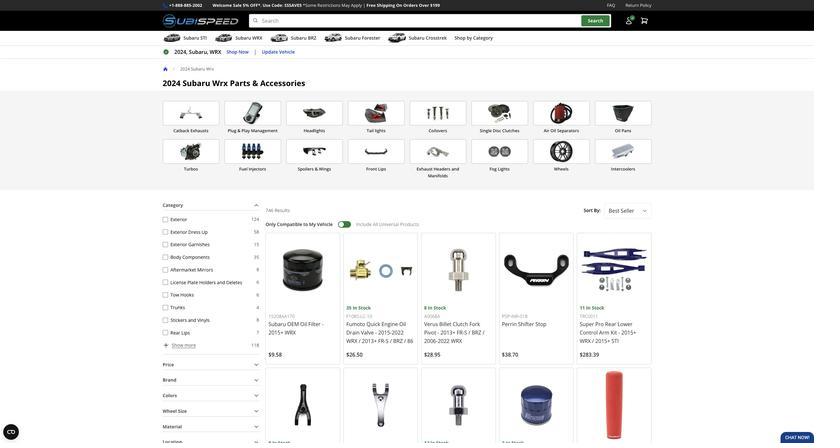Task type: vqa. For each thing, say whether or not it's contained in the screenshot.


Task type: locate. For each thing, give the bounding box(es) containing it.
0 horizontal spatial vehicle
[[279, 49, 295, 55]]

2022 inside 8 in stock a0068a verus billet clutch fork pivot - 2013+ fr-s / brz / 2006-2022 wrx
[[438, 338, 450, 345]]

stock inside 8 in stock a0068a verus billet clutch fork pivot - 2013+ fr-s / brz / 2006-2022 wrx
[[434, 305, 446, 311]]

wrx left parts
[[212, 78, 228, 88]]

0 horizontal spatial in
[[353, 305, 357, 311]]

0 vertical spatial and
[[452, 166, 459, 172]]

fr- inside 8 in stock a0068a verus billet clutch fork pivot - 2013+ fr-s / brz / 2006-2022 wrx
[[457, 329, 465, 337]]

wrx inside 15208aa170 subaru oem oil filter - 2015+ wrx
[[285, 329, 296, 337]]

2015+
[[269, 329, 284, 337], [622, 329, 637, 337], [596, 338, 611, 345]]

0 horizontal spatial s
[[386, 338, 389, 345]]

s down 2015-
[[386, 338, 389, 345]]

fr- inside '35 in stock f108s-lc-10 fumoto quick engine oil drain valve - 2015-2022 wrx / 2013+ fr-s / brz / 86'
[[378, 338, 386, 345]]

a subaru brz thumbnail image image
[[270, 33, 288, 43]]

pro
[[596, 321, 604, 328]]

shop inside dropdown button
[[455, 35, 466, 41]]

Exterior Dress Up button
[[163, 230, 168, 235]]

sti up subaru,
[[200, 35, 207, 41]]

1 vertical spatial and
[[217, 280, 225, 286]]

brz left 86
[[393, 338, 403, 345]]

and right headers
[[452, 166, 459, 172]]

show more
[[172, 342, 196, 348]]

| right now
[[254, 48, 257, 56]]

subaru inside dropdown button
[[291, 35, 307, 41]]

universal
[[379, 221, 399, 228]]

license
[[171, 280, 186, 286]]

- right valve
[[375, 329, 377, 337]]

2 stock from the left
[[434, 305, 446, 311]]

0 vertical spatial |
[[363, 2, 366, 8]]

wrx for 2024 subaru wrx
[[206, 66, 214, 72]]

wrx down control
[[580, 338, 591, 345]]

exterior garnishes
[[171, 242, 210, 248]]

2015+ inside 15208aa170 subaru oem oil filter - 2015+ wrx
[[269, 329, 284, 337]]

exterior right exterior button
[[171, 217, 187, 223]]

0 vertical spatial s
[[465, 329, 467, 337]]

oil
[[551, 128, 556, 134], [615, 128, 621, 134], [300, 321, 307, 328], [399, 321, 406, 328]]

& for plug
[[238, 128, 241, 134]]

turbos button
[[163, 140, 219, 180]]

subaru left crosstrek
[[409, 35, 425, 41]]

tow hooks
[[171, 292, 194, 298]]

faq link
[[607, 2, 616, 9]]

oil right oem
[[300, 321, 307, 328]]

0 vertical spatial subaru
[[191, 66, 205, 72]]

1 horizontal spatial shop
[[455, 35, 466, 41]]

0 vertical spatial sti
[[200, 35, 207, 41]]

exterior up body
[[171, 242, 187, 248]]

vehicle down subaru brz dropdown button
[[279, 49, 295, 55]]

2015+ down the 'arm'
[[596, 338, 611, 345]]

verus billet clutch fork pivot - 2013+ fr-s / brz / 2006-2022 wrx image
[[424, 236, 493, 305]]

stock inside 11 in stock trc0011 super pro rear lower control arm kit - 2015+ wrx / 2015+ sti
[[592, 305, 605, 311]]

s down the clutch
[[465, 329, 467, 337]]

spoilers
[[298, 166, 314, 172]]

8 down 15
[[257, 267, 259, 273]]

stock up trc0011
[[592, 305, 605, 311]]

1 horizontal spatial lips
[[378, 166, 386, 172]]

2 vertical spatial exterior
[[171, 242, 187, 248]]

in up f108s-
[[353, 305, 357, 311]]

8 up a0068a
[[424, 305, 427, 311]]

wheels image
[[534, 140, 590, 164]]

oil left pans
[[615, 128, 621, 134]]

colors button
[[163, 391, 259, 401]]

oil inside button
[[551, 128, 556, 134]]

subaru for subaru wrx
[[236, 35, 251, 41]]

play
[[242, 128, 250, 134]]

lips up the show more
[[181, 330, 190, 336]]

0 vertical spatial rear
[[605, 321, 617, 328]]

deletes
[[226, 280, 242, 286]]

& for spoilers
[[315, 166, 318, 172]]

2013+ down 'billet'
[[441, 329, 456, 337]]

0 vertical spatial vehicle
[[279, 49, 295, 55]]

headlights
[[304, 128, 325, 134]]

injectors
[[249, 166, 266, 172]]

all
[[373, 221, 378, 228]]

1 vertical spatial brz
[[472, 329, 482, 337]]

$9.58
[[269, 352, 282, 359]]

0 vertical spatial exterior
[[171, 217, 187, 223]]

sti down kit
[[612, 338, 619, 345]]

0 vertical spatial fr-
[[457, 329, 465, 337]]

subaru for subaru forester
[[345, 35, 361, 41]]

2 horizontal spatial 2015+
[[622, 329, 637, 337]]

0 horizontal spatial |
[[254, 48, 257, 56]]

material button
[[163, 422, 259, 432]]

headers
[[434, 166, 451, 172]]

subaru wrx button
[[215, 32, 262, 45]]

1 horizontal spatial rear
[[605, 321, 617, 328]]

filter
[[308, 321, 321, 328]]

0 horizontal spatial fr-
[[378, 338, 386, 345]]

1 in from the left
[[353, 305, 357, 311]]

Stickers and Vinyls button
[[163, 318, 168, 323]]

2013+ down valve
[[362, 338, 377, 345]]

1 vertical spatial shop
[[227, 49, 238, 55]]

Tow Hooks button
[[163, 293, 168, 298]]

2015+ down lower
[[622, 329, 637, 337]]

0 vertical spatial shop
[[455, 35, 466, 41]]

Aftermarket Mirrors button
[[163, 267, 168, 273]]

6 up 4
[[257, 292, 259, 298]]

746
[[266, 208, 274, 214]]

1 vertical spatial &
[[238, 128, 241, 134]]

- right filter
[[322, 321, 324, 328]]

1 horizontal spatial 2022
[[438, 338, 450, 345]]

3 stock from the left
[[592, 305, 605, 311]]

2 horizontal spatial stock
[[592, 305, 605, 311]]

open widget image
[[3, 425, 19, 440]]

fuel injectors image
[[225, 140, 281, 164]]

subaru up 2024, subaru, wrx
[[184, 35, 199, 41]]

and left deletes
[[217, 280, 225, 286]]

0 horizontal spatial stock
[[359, 305, 371, 311]]

single disc clutches
[[480, 128, 520, 134]]

0 horizontal spatial 35
[[254, 254, 259, 260]]

1 vertical spatial |
[[254, 48, 257, 56]]

35 down 15
[[254, 254, 259, 260]]

1 stock from the left
[[359, 305, 371, 311]]

2 6 from the top
[[257, 292, 259, 298]]

in up a0068a
[[428, 305, 433, 311]]

engine
[[382, 321, 398, 328]]

0 horizontal spatial 2013+
[[362, 338, 377, 345]]

35 inside '35 in stock f108s-lc-10 fumoto quick engine oil drain valve - 2015-2022 wrx / 2013+ fr-s / brz / 86'
[[347, 305, 352, 311]]

2 vertical spatial 8
[[257, 317, 259, 323]]

fr- down 2015-
[[378, 338, 386, 345]]

stock inside '35 in stock f108s-lc-10 fumoto quick engine oil drain valve - 2015-2022 wrx / 2013+ fr-s / brz / 86'
[[359, 305, 371, 311]]

1 vertical spatial rear
[[171, 330, 180, 336]]

1 horizontal spatial 35
[[347, 305, 352, 311]]

1 exterior from the top
[[171, 217, 187, 223]]

2 vertical spatial brz
[[393, 338, 403, 345]]

crosstrek
[[426, 35, 447, 41]]

home image
[[163, 66, 168, 72]]

s inside '35 in stock f108s-lc-10 fumoto quick engine oil drain valve - 2015-2022 wrx / 2013+ fr-s / brz / 86'
[[386, 338, 389, 345]]

1 horizontal spatial s
[[465, 329, 467, 337]]

1 horizontal spatial fr-
[[457, 329, 465, 337]]

shipping
[[377, 2, 395, 8]]

1 vertical spatial exterior
[[171, 229, 187, 235]]

0 vertical spatial lips
[[378, 166, 386, 172]]

15208aa170 subaru oem oil filter - 2015+ wrx
[[269, 313, 324, 337]]

subaru right a subaru brz thumbnail image
[[291, 35, 307, 41]]

0 vertical spatial brz
[[308, 35, 317, 41]]

wrx down oem
[[285, 329, 296, 337]]

torque solution billet clutch fork pivot - subaru models inc. 2015+ wrx / 2013+ brz image
[[424, 371, 493, 440]]

wrx inside 8 in stock a0068a verus billet clutch fork pivot - 2013+ fr-s / brz / 2006-2022 wrx
[[451, 338, 462, 345]]

catback
[[173, 128, 190, 134]]

lips for front lips
[[378, 166, 386, 172]]

wrx down subaru,
[[206, 66, 214, 72]]

in inside 11 in stock trc0011 super pro rear lower control arm kit - 2015+ wrx / 2015+ sti
[[586, 305, 591, 311]]

sale
[[233, 2, 242, 8]]

plug & play management image
[[225, 101, 281, 125]]

subaru
[[191, 66, 205, 72], [183, 78, 210, 88]]

wrx inside '35 in stock f108s-lc-10 fumoto quick engine oil drain valve - 2015-2022 wrx / 2013+ fr-s / brz / 86'
[[347, 338, 358, 345]]

+1-888-885-2002 link
[[169, 2, 202, 9]]

1 horizontal spatial sti
[[612, 338, 619, 345]]

update vehicle button
[[262, 48, 295, 56]]

& right parts
[[252, 78, 258, 88]]

lips inside front lips button
[[378, 166, 386, 172]]

a subaru sti thumbnail image image
[[163, 33, 181, 43]]

& left wings
[[315, 166, 318, 172]]

0 horizontal spatial rear
[[171, 330, 180, 336]]

oil inside '35 in stock f108s-lc-10 fumoto quick engine oil drain valve - 2015-2022 wrx / 2013+ fr-s / brz / 86'
[[399, 321, 406, 328]]

wrx down drain
[[347, 338, 358, 345]]

rear up kit
[[605, 321, 617, 328]]

- right kit
[[619, 329, 620, 337]]

2024 subaru wrx
[[180, 66, 214, 72]]

1 horizontal spatial stock
[[434, 305, 446, 311]]

turbos image
[[163, 140, 219, 164]]

lips right front
[[378, 166, 386, 172]]

1 vertical spatial 2022
[[438, 338, 450, 345]]

&
[[252, 78, 258, 88], [238, 128, 241, 134], [315, 166, 318, 172]]

subaru for 2024 subaru wrx parts & accessories
[[183, 78, 210, 88]]

8 down 4
[[257, 317, 259, 323]]

746 results
[[266, 208, 290, 214]]

124
[[251, 216, 259, 222]]

vinyls
[[197, 317, 210, 323]]

shop left by
[[455, 35, 466, 41]]

2024 down 2024,
[[180, 66, 190, 72]]

vehicle
[[279, 49, 295, 55], [317, 221, 333, 228]]

0 horizontal spatial 2015+
[[269, 329, 284, 337]]

catback exhausts image
[[163, 101, 219, 125]]

in
[[353, 305, 357, 311], [428, 305, 433, 311], [586, 305, 591, 311]]

2 horizontal spatial and
[[452, 166, 459, 172]]

1 vertical spatial sti
[[612, 338, 619, 345]]

fog lights
[[490, 166, 510, 172]]

1 horizontal spatial 2013+
[[441, 329, 456, 337]]

shop by category button
[[455, 32, 493, 45]]

vehicle right my
[[317, 221, 333, 228]]

rear right rear lips button
[[171, 330, 180, 336]]

oil right air
[[551, 128, 556, 134]]

torque solution billet chromoly clutch fork - 2015-2022 subaru wrx image
[[347, 371, 415, 440]]

search input field
[[249, 14, 611, 28]]

exhaust headers and manifolds
[[417, 166, 459, 179]]

intercoolers button
[[595, 140, 652, 180]]

2006-
[[424, 338, 438, 345]]

in for verus
[[428, 305, 433, 311]]

2 vertical spatial &
[[315, 166, 318, 172]]

in right 11
[[586, 305, 591, 311]]

6 for tow hooks
[[257, 292, 259, 298]]

2 horizontal spatial &
[[315, 166, 318, 172]]

1 horizontal spatial brz
[[393, 338, 403, 345]]

include all universal products
[[356, 221, 419, 228]]

subaru for 2024 subaru wrx
[[191, 66, 205, 72]]

subaru down the 15208aa170
[[269, 321, 286, 328]]

15
[[254, 242, 259, 248]]

in inside 8 in stock a0068a verus billet clutch fork pivot - 2013+ fr-s / brz / 2006-2022 wrx
[[428, 305, 433, 311]]

35 up f108s-
[[347, 305, 352, 311]]

0 horizontal spatial sti
[[200, 35, 207, 41]]

and left the 'vinyls'
[[188, 317, 196, 323]]

1 vertical spatial 6
[[257, 292, 259, 298]]

wrx down the clutch
[[451, 338, 462, 345]]

0 vertical spatial 35
[[254, 254, 259, 260]]

2 horizontal spatial brz
[[472, 329, 482, 337]]

front
[[366, 166, 377, 172]]

2015+ down the 15208aa170
[[269, 329, 284, 337]]

1 vertical spatial lips
[[181, 330, 190, 336]]

2 in from the left
[[428, 305, 433, 311]]

pivot
[[424, 329, 436, 337]]

0 vertical spatial 8
[[257, 267, 259, 273]]

wheel size
[[163, 408, 187, 414]]

1 horizontal spatial in
[[428, 305, 433, 311]]

0 horizontal spatial 2022
[[392, 329, 404, 337]]

wheel size button
[[163, 407, 259, 417]]

front lips image
[[348, 140, 404, 164]]

subaru left the forester
[[345, 35, 361, 41]]

wrx up update
[[252, 35, 262, 41]]

2 horizontal spatial in
[[586, 305, 591, 311]]

1 horizontal spatial vehicle
[[317, 221, 333, 228]]

fog lights button
[[472, 140, 528, 180]]

wrx inside 11 in stock trc0011 super pro rear lower control arm kit - 2015+ wrx / 2015+ sti
[[580, 338, 591, 345]]

control
[[580, 329, 598, 337]]

3 in from the left
[[586, 305, 591, 311]]

6 right deletes
[[257, 279, 259, 285]]

spoilers & wings
[[298, 166, 331, 172]]

brz left the a subaru forester thumbnail image
[[308, 35, 317, 41]]

sti inside 'dropdown button'
[[200, 35, 207, 41]]

subaru forester button
[[324, 32, 380, 45]]

2024 down home icon
[[163, 78, 181, 88]]

subaru for subaru brz
[[291, 35, 307, 41]]

disc
[[493, 128, 501, 134]]

1 horizontal spatial |
[[363, 2, 366, 8]]

subaru wrx
[[236, 35, 262, 41]]

1 vertical spatial 8
[[424, 305, 427, 311]]

1 vertical spatial fr-
[[378, 338, 386, 345]]

shop by category
[[455, 35, 493, 41]]

subaru up now
[[236, 35, 251, 41]]

subaru down 2024, subaru, wrx
[[191, 66, 205, 72]]

lips
[[378, 166, 386, 172], [181, 330, 190, 336]]

0 horizontal spatial &
[[238, 128, 241, 134]]

fr- down the clutch
[[457, 329, 465, 337]]

1 vertical spatial subaru
[[183, 78, 210, 88]]

2022 inside '35 in stock f108s-lc-10 fumoto quick engine oil drain valve - 2015-2022 wrx / 2013+ fr-s / brz / 86'
[[392, 329, 404, 337]]

stock up lc-
[[359, 305, 371, 311]]

shop left now
[[227, 49, 238, 55]]

2022 down engine
[[392, 329, 404, 337]]

sort
[[584, 208, 593, 214]]

a0068a
[[424, 313, 440, 319]]

restrictions
[[318, 2, 341, 8]]

sssave5
[[285, 2, 302, 8]]

exterior right exterior dress up button
[[171, 229, 187, 235]]

front lips button
[[348, 140, 405, 180]]

0 vertical spatial 2013+
[[441, 329, 456, 337]]

| left "free"
[[363, 2, 366, 8]]

1 vertical spatial 2013+
[[362, 338, 377, 345]]

valve
[[361, 329, 374, 337]]

fog
[[490, 166, 497, 172]]

1 vertical spatial vehicle
[[317, 221, 333, 228]]

in inside '35 in stock f108s-lc-10 fumoto quick engine oil drain valve - 2015-2022 wrx / 2013+ fr-s / brz / 86'
[[353, 305, 357, 311]]

brz down fork
[[472, 329, 482, 337]]

1 vertical spatial s
[[386, 338, 389, 345]]

forester
[[362, 35, 380, 41]]

subaru sti button
[[163, 32, 207, 45]]

sti
[[200, 35, 207, 41], [612, 338, 619, 345]]

brand
[[163, 377, 176, 383]]

subaru down 2024 subaru wrx
[[183, 78, 210, 88]]

1 horizontal spatial and
[[217, 280, 225, 286]]

stickers and vinyls
[[171, 317, 210, 323]]

tow
[[171, 292, 179, 298]]

3 exterior from the top
[[171, 242, 187, 248]]

0 vertical spatial wrx
[[206, 66, 214, 72]]

0 vertical spatial 2024
[[180, 66, 190, 72]]

only compatible to my vehicle
[[266, 221, 333, 228]]

2022 down 'billet'
[[438, 338, 450, 345]]

subaru inside 'dropdown button'
[[184, 35, 199, 41]]

lips for rear lips
[[181, 330, 190, 336]]

exterior
[[171, 217, 187, 223], [171, 229, 187, 235], [171, 242, 187, 248]]

0 horizontal spatial shop
[[227, 49, 238, 55]]

free
[[367, 2, 376, 8]]

- right pivot
[[438, 329, 439, 337]]

1 vertical spatial wrx
[[212, 78, 228, 88]]

in for super
[[586, 305, 591, 311]]

8 in stock a0068a verus billet clutch fork pivot - 2013+ fr-s / brz / 2006-2022 wrx
[[424, 305, 485, 345]]

1 vertical spatial 2024
[[163, 78, 181, 88]]

oil pans image
[[596, 101, 651, 125]]

0 horizontal spatial brz
[[308, 35, 317, 41]]

2 exterior from the top
[[171, 229, 187, 235]]

subaru
[[184, 35, 199, 41], [236, 35, 251, 41], [291, 35, 307, 41], [345, 35, 361, 41], [409, 35, 425, 41], [269, 321, 286, 328]]

oil right engine
[[399, 321, 406, 328]]

1 vertical spatial 35
[[347, 305, 352, 311]]

0 horizontal spatial lips
[[181, 330, 190, 336]]

& left play
[[238, 128, 241, 134]]

fuel injectors button
[[225, 140, 281, 180]]

- inside '35 in stock f108s-lc-10 fumoto quick engine oil drain valve - 2015-2022 wrx / 2013+ fr-s / brz / 86'
[[375, 329, 377, 337]]

brz
[[308, 35, 317, 41], [472, 329, 482, 337], [393, 338, 403, 345]]

oil pans
[[615, 128, 632, 134]]

1 horizontal spatial &
[[252, 78, 258, 88]]

1 6 from the top
[[257, 279, 259, 285]]

verus forged clutch fork - 2006+ subaru wrx image
[[269, 371, 337, 440]]

stock up a0068a
[[434, 305, 446, 311]]

wrx
[[206, 66, 214, 72], [212, 78, 228, 88]]

over
[[419, 2, 429, 8]]

return
[[626, 2, 639, 8]]

subaru for subaru sti
[[184, 35, 199, 41]]

0 vertical spatial 2022
[[392, 329, 404, 337]]

s inside 8 in stock a0068a verus billet clutch fork pivot - 2013+ fr-s / brz / 2006-2022 wrx
[[465, 329, 467, 337]]

0 vertical spatial 6
[[257, 279, 259, 285]]

wrx inside dropdown button
[[252, 35, 262, 41]]

/ inside 11 in stock trc0011 super pro rear lower control arm kit - 2015+ wrx / 2015+ sti
[[592, 338, 594, 345]]

0 horizontal spatial and
[[188, 317, 196, 323]]

fr-
[[457, 329, 465, 337], [378, 338, 386, 345]]

return policy link
[[626, 2, 652, 9]]



Task type: describe. For each thing, give the bounding box(es) containing it.
tail lights button
[[348, 101, 405, 134]]

Exterior Garnishes button
[[163, 242, 168, 247]]

code:
[[272, 2, 283, 8]]

15208aa170
[[269, 313, 295, 319]]

products
[[400, 221, 419, 228]]

$199
[[430, 2, 440, 8]]

more
[[185, 342, 196, 348]]

clutch
[[453, 321, 468, 328]]

show
[[172, 342, 183, 348]]

tail
[[367, 128, 374, 134]]

spoilers & wings image
[[287, 140, 343, 164]]

35 for 35
[[254, 254, 259, 260]]

2024 for 2024 subaru wrx parts & accessories
[[163, 78, 181, 88]]

fuel
[[239, 166, 248, 172]]

accessories
[[260, 78, 305, 88]]

and inside exhaust headers and manifolds
[[452, 166, 459, 172]]

a subaru crosstrek thumbnail image image
[[388, 33, 406, 43]]

4
[[257, 305, 259, 311]]

up
[[202, 229, 208, 235]]

mirrors
[[197, 267, 213, 273]]

single disc clutches button
[[472, 101, 528, 134]]

single disc clutches image
[[472, 101, 528, 125]]

8 for stickers and vinyls
[[257, 317, 259, 323]]

+1-
[[169, 2, 175, 8]]

7
[[257, 330, 259, 336]]

1 horizontal spatial 2015+
[[596, 338, 611, 345]]

single
[[480, 128, 492, 134]]

now
[[239, 49, 249, 55]]

tail lights image
[[348, 101, 404, 125]]

button image
[[625, 17, 633, 25]]

air oil separators image
[[534, 101, 590, 125]]

- inside 8 in stock a0068a verus billet clutch fork pivot - 2013+ fr-s / brz / 2006-2022 wrx
[[438, 329, 439, 337]]

8 for aftermarket mirrors
[[257, 267, 259, 273]]

sti inside 11 in stock trc0011 super pro rear lower control arm kit - 2015+ wrx / 2015+ sti
[[612, 338, 619, 345]]

Trunks button
[[163, 305, 168, 310]]

License Plate Holders and Deletes button
[[163, 280, 168, 285]]

apply
[[351, 2, 362, 8]]

exhaust headers and manifolds image
[[410, 140, 466, 164]]

subaru,
[[189, 48, 208, 56]]

Exterior button
[[163, 217, 168, 222]]

lights
[[498, 166, 510, 172]]

license plate holders and deletes
[[171, 280, 242, 286]]

Select... button
[[605, 203, 652, 219]]

air oil separators button
[[533, 101, 590, 134]]

oil pans button
[[595, 101, 652, 134]]

oil inside button
[[615, 128, 621, 134]]

0 vertical spatial &
[[252, 78, 258, 88]]

2013+ inside '35 in stock f108s-lc-10 fumoto quick engine oil drain valve - 2015-2022 wrx / 2013+ fr-s / brz / 86'
[[362, 338, 377, 345]]

shop now
[[227, 49, 249, 55]]

management
[[251, 128, 278, 134]]

2 vertical spatial and
[[188, 317, 196, 323]]

subaru brz
[[291, 35, 317, 41]]

category
[[163, 202, 183, 208]]

6 for license plate holders and deletes
[[257, 279, 259, 285]]

billet
[[440, 321, 452, 328]]

headlights image
[[287, 101, 343, 125]]

2013+ inside 8 in stock a0068a verus billet clutch fork pivot - 2013+ fr-s / brz / 2006-2022 wrx
[[441, 329, 456, 337]]

888-
[[175, 2, 184, 8]]

stickers
[[171, 317, 187, 323]]

colors
[[163, 393, 177, 399]]

fumoto
[[347, 321, 365, 328]]

components
[[182, 254, 210, 260]]

dress
[[188, 229, 200, 235]]

body
[[171, 254, 181, 260]]

catback exhausts button
[[163, 101, 219, 134]]

drain
[[347, 329, 360, 337]]

catback exhausts
[[173, 128, 209, 134]]

to
[[304, 221, 308, 228]]

clutches
[[503, 128, 520, 134]]

58
[[254, 229, 259, 235]]

aftermarket mirrors
[[171, 267, 213, 273]]

vehicle inside button
[[279, 49, 295, 55]]

rear lips
[[171, 330, 190, 336]]

2024 for 2024 subaru wrx
[[180, 66, 190, 72]]

intercoolers image
[[596, 140, 651, 164]]

policy
[[640, 2, 652, 8]]

search button
[[582, 15, 610, 26]]

subaru oem oil filter - 2015+ wrx image
[[269, 236, 337, 305]]

price button
[[163, 360, 259, 370]]

wings
[[319, 166, 331, 172]]

coilovers image
[[410, 101, 466, 125]]

5%
[[243, 2, 249, 8]]

in for lc-
[[353, 305, 357, 311]]

shop for shop by category
[[455, 35, 466, 41]]

holders
[[199, 280, 216, 286]]

86
[[408, 338, 414, 345]]

subaru inside 15208aa170 subaru oem oil filter - 2015+ wrx
[[269, 321, 286, 328]]

off*.
[[250, 2, 262, 8]]

fumoto quick engine oil drain valve - 2015-2022 wrx / 2013+ fr-s / brz / 86 image
[[347, 236, 415, 305]]

subaru for subaru crosstrek
[[409, 35, 425, 41]]

stock for billet
[[434, 305, 446, 311]]

results
[[275, 208, 290, 214]]

lc-
[[361, 313, 367, 319]]

kit
[[611, 329, 617, 337]]

subispeed logo image
[[163, 14, 239, 28]]

super
[[580, 321, 594, 328]]

Body Components button
[[163, 255, 168, 260]]

brz inside dropdown button
[[308, 35, 317, 41]]

plate
[[188, 280, 198, 286]]

wrx for 2024 subaru wrx parts & accessories
[[212, 78, 228, 88]]

$26.50
[[347, 352, 363, 359]]

+1-888-885-2002
[[169, 2, 202, 8]]

35 for 35 in stock f108s-lc-10 fumoto quick engine oil drain valve - 2015-2022 wrx / 2013+ fr-s / brz / 86
[[347, 305, 352, 311]]

wheel
[[163, 408, 177, 414]]

exterior for exterior garnishes
[[171, 242, 187, 248]]

a subaru wrx thumbnail image image
[[215, 33, 233, 43]]

coilovers
[[429, 128, 447, 134]]

exterior for exterior
[[171, 217, 187, 223]]

stock for 10
[[359, 305, 371, 311]]

oil inside 15208aa170 subaru oem oil filter - 2015+ wrx
[[300, 321, 307, 328]]

fork
[[470, 321, 480, 328]]

return policy
[[626, 2, 652, 8]]

rear inside 11 in stock trc0011 super pro rear lower control arm kit - 2015+ wrx / 2015+ sti
[[605, 321, 617, 328]]

shop now link
[[227, 48, 249, 56]]

stock for pro
[[592, 305, 605, 311]]

plug & play management
[[228, 128, 278, 134]]

shop for shop now
[[227, 49, 238, 55]]

2024,
[[174, 48, 188, 56]]

blitz oil filter - 2015-2022 wrx / 2013+ fr-s / brz / 86 image
[[502, 371, 571, 440]]

a subaru forester thumbnail image image
[[324, 33, 343, 43]]

brz inside '35 in stock f108s-lc-10 fumoto quick engine oil drain valve - 2015-2022 wrx / 2013+ fr-s / brz / 86'
[[393, 338, 403, 345]]

subaru brz button
[[270, 32, 317, 45]]

exterior for exterior dress up
[[171, 229, 187, 235]]

fog lights image
[[472, 140, 528, 164]]

$283.39
[[580, 352, 599, 359]]

perrin shifter stop image
[[502, 236, 571, 305]]

hooks
[[180, 292, 194, 298]]

by
[[467, 35, 472, 41]]

tail lights
[[367, 128, 386, 134]]

super pro rear lower control arm kit - 2015+ wrx / 2015+ sti image
[[580, 236, 649, 305]]

8 inside 8 in stock a0068a verus billet clutch fork pivot - 2013+ fr-s / brz / 2006-2022 wrx
[[424, 305, 427, 311]]

my
[[309, 221, 316, 228]]

Rear Lips button
[[163, 330, 168, 336]]

2024, subaru, wrx
[[174, 48, 221, 56]]

brz inside 8 in stock a0068a verus billet clutch fork pivot - 2013+ fr-s / brz / 2006-2022 wrx
[[472, 329, 482, 337]]

grimmspeed tallboy shift knob, aluminum red - 380008 image
[[580, 371, 649, 440]]

quick
[[367, 321, 380, 328]]

- inside 15208aa170 subaru oem oil filter - 2015+ wrx
[[322, 321, 324, 328]]

2002
[[193, 2, 202, 8]]

select... image
[[642, 208, 648, 214]]

*some restrictions may apply | free shipping on orders over $199
[[303, 2, 440, 8]]

parts
[[230, 78, 250, 88]]

search
[[588, 18, 604, 24]]

update
[[262, 49, 278, 55]]

- inside 11 in stock trc0011 super pro rear lower control arm kit - 2015+ wrx / 2015+ sti
[[619, 329, 620, 337]]

shifter
[[518, 321, 534, 328]]

wrx down a subaru wrx thumbnail image
[[210, 48, 221, 56]]

on
[[396, 2, 402, 8]]

11 in stock trc0011 super pro rear lower control arm kit - 2015+ wrx / 2015+ sti
[[580, 305, 637, 345]]



